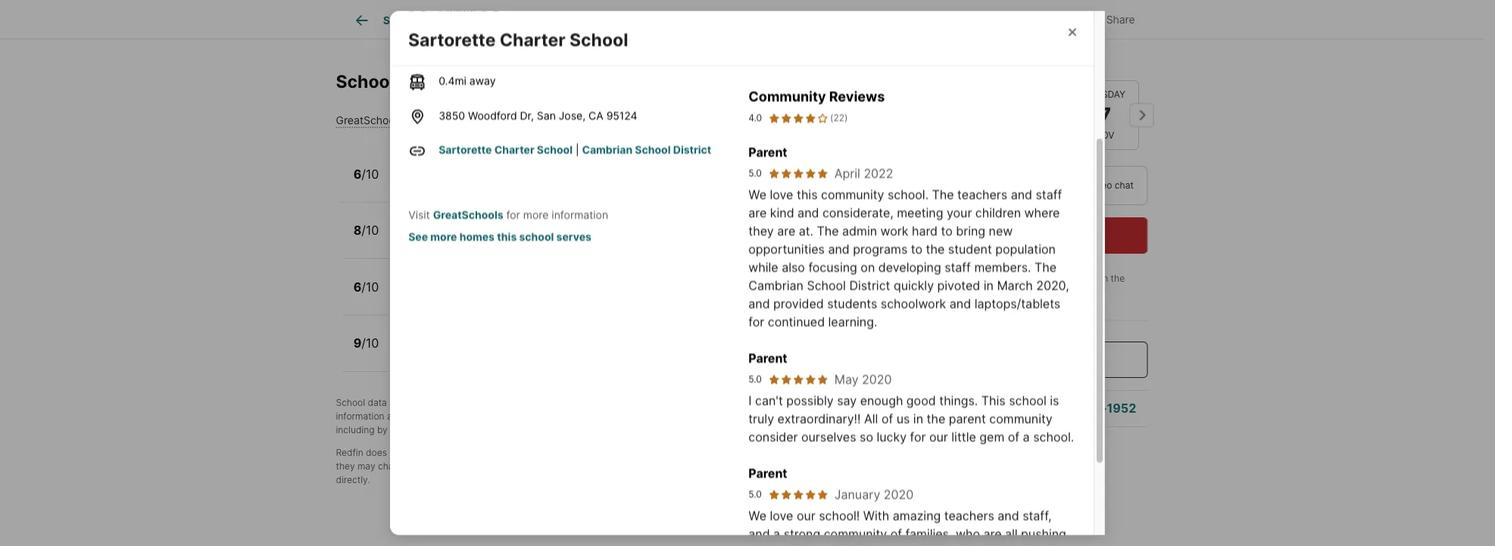 Task type: locate. For each thing, give the bounding box(es) containing it.
for up see more homes this school serves
[[506, 209, 520, 222]]

1 vertical spatial by
[[377, 425, 388, 436]]

6 /10
[[353, 167, 379, 182], [353, 280, 379, 295]]

their up themselves.
[[558, 411, 577, 422]]

dr,
[[520, 109, 534, 122]]

2 /10 from the top
[[362, 223, 379, 238]]

in left person on the right top of page
[[965, 180, 973, 191]]

to down recommends
[[658, 411, 666, 422]]

1 vertical spatial sartorette
[[439, 144, 492, 157]]

k-
[[482, 6, 493, 19], [432, 233, 443, 246]]

their down "buyers"
[[715, 411, 734, 422]]

we up toward
[[749, 509, 767, 523]]

cambrian inside the we love this community school. the teachers and staff are kind and considerate, meeting your children where they are at. the admin work hard to bring new opportunities and programs to the student population while also focusing on developing staff members. the cambrian school district quickly pivoted in march 2020, and provided students schoolwork and laptops/tablets for continued learning.
[[749, 278, 804, 293]]

1 parent from the top
[[749, 145, 788, 160]]

rating 5.0 out of 5 element
[[768, 168, 829, 180], [768, 374, 829, 386], [768, 489, 829, 501]]

a right ask
[[952, 401, 959, 416]]

1 vertical spatial tour
[[1046, 228, 1071, 243]]

/10 down 8 /10
[[362, 280, 379, 295]]

school.
[[888, 187, 929, 202], [1033, 430, 1074, 445]]

2020 for may 2020
[[862, 372, 892, 387]]

3 /10 from the top
[[362, 280, 379, 295]]

for left 'continued'
[[749, 315, 765, 329]]

2 • from the left
[[537, 233, 543, 246]]

1 vertical spatial be
[[527, 461, 538, 472]]

school inside school service boundaries are intended to be used as a reference only; they may change and are not
[[573, 448, 603, 459]]

community up goal
[[824, 527, 887, 542]]

steam
[[454, 217, 492, 231]]

4 tab from the left
[[752, 2, 827, 39]]

ca
[[589, 109, 604, 122]]

1 vertical spatial staff
[[945, 260, 971, 275]]

0 horizontal spatial information
[[336, 411, 385, 422]]

parent for we love this community school. the teachers and staff are kind and considerate, meeting your children where they are at. the admin work hard to bring new opportunities and programs to the student population while also focusing on developing staff members. the cambrian school district quickly pivoted in march 2020, and provided students schoolwork and laptops/tablets for continued learning.
[[749, 145, 788, 160]]

or right endorse
[[444, 448, 453, 459]]

1 horizontal spatial schools
[[772, 411, 805, 422]]

0 horizontal spatial district
[[673, 144, 712, 157]]

information inside , a nonprofit organization. redfin recommends buyers and renters use greatschools information and ratings as a
[[336, 411, 385, 422]]

0 horizontal spatial school.
[[888, 187, 929, 202]]

a inside school service boundaries are intended to be used as a reference only; they may change and are not
[[807, 448, 812, 459]]

enrollment
[[653, 461, 699, 472]]

redfin up last
[[946, 273, 973, 284]]

teachers
[[958, 187, 1008, 202], [944, 509, 995, 523]]

greatschools link
[[433, 209, 503, 222]]

your
[[947, 206, 972, 220]]

0 vertical spatial love
[[770, 187, 793, 202]]

0 vertical spatial 2020
[[862, 372, 892, 387]]

only;
[[858, 448, 879, 459]]

school up nearby
[[495, 217, 536, 231]]

parent
[[949, 412, 986, 426]]

0 vertical spatial charter
[[500, 29, 566, 50]]

this up at.
[[797, 187, 818, 202]]

they
[[749, 224, 774, 239], [336, 461, 355, 472]]

are up enrollment
[[689, 448, 703, 459]]

0 vertical spatial more
[[523, 209, 549, 222]]

school right per
[[570, 29, 628, 50]]

truly
[[749, 412, 774, 426]]

schedule tour
[[988, 228, 1071, 243]]

2 their from the left
[[715, 411, 734, 422]]

are down endorse
[[431, 461, 445, 472]]

2 horizontal spatial redfin
[[946, 273, 973, 284]]

see more homes this school serves
[[408, 231, 592, 243]]

the inside i can't possibly say enough good things. this school is truly extraordinary!! all of us in the parent community consider ourselves so lucky for our little gem of a school.
[[927, 412, 946, 426]]

/10 up 8 /10
[[362, 167, 379, 182]]

95124 for redfin agents led 75 tours in 95124
[[1072, 273, 1098, 284]]

k- right the charter, on the top
[[482, 6, 493, 19]]

1 horizontal spatial tour
[[1046, 228, 1071, 243]]

0 horizontal spatial they
[[336, 461, 355, 472]]

opportunities
[[749, 242, 825, 257]]

they up the directly.
[[336, 461, 355, 472]]

0 horizontal spatial the
[[817, 224, 839, 239]]

2020 up enough
[[862, 372, 892, 387]]

9 /10
[[353, 336, 379, 351]]

community down the this
[[990, 412, 1053, 426]]

0 vertical spatial district
[[673, 144, 712, 157]]

person
[[975, 180, 1006, 191]]

1 vertical spatial 5.0
[[749, 374, 762, 385]]

first step, and conduct their own investigation to determine their desired schools or school districts, including by contacting and visiting the schools themselves.
[[336, 411, 886, 436]]

1 vertical spatial school.
[[1033, 430, 1074, 445]]

0 horizontal spatial •
[[452, 233, 458, 246]]

redfin agents led 75 tours in 95124
[[946, 273, 1098, 284]]

•
[[452, 233, 458, 246], [537, 233, 543, 246]]

tour in person option
[[911, 166, 1021, 205]]

431 students (20 per teacher)
[[439, 40, 589, 53]]

share button
[[1073, 3, 1148, 34]]

2 horizontal spatial for
[[910, 430, 926, 445]]

1 vertical spatial students
[[827, 297, 877, 311]]

6 up 9
[[353, 280, 362, 295]]

not inside school service boundaries are intended to be used as a reference only; they may change and are not
[[447, 461, 461, 472]]

to inside guaranteed to be accurate. to verify school enrollment eligibility, contact the school district directly.
[[516, 461, 524, 472]]

• left 0.3mi
[[537, 233, 543, 246]]

0 vertical spatial information
[[552, 209, 608, 222]]

the right at.
[[817, 224, 839, 239]]

teachers up children
[[958, 187, 1008, 202]]

1 horizontal spatial our
[[930, 430, 948, 445]]

be down information.
[[527, 461, 538, 472]]

cambrian right |
[[582, 144, 633, 157]]

0 vertical spatial cambrian
[[582, 144, 633, 157]]

guaranteed to be accurate. to verify school enrollment eligibility, contact the school district directly.
[[336, 461, 856, 486]]

students left (20
[[460, 40, 504, 53]]

by inside first step, and conduct their own investigation to determine their desired schools or school districts, including by contacting and visiting the schools themselves.
[[377, 425, 388, 436]]

k- inside 'steindorf steam school public, k-8 • nearby school • 0.3mi'
[[432, 233, 443, 246]]

1 5.0 from the top
[[749, 168, 762, 179]]

school. up meeting
[[888, 187, 929, 202]]

1 horizontal spatial school.
[[1033, 430, 1074, 445]]

be up 'contact'
[[757, 448, 768, 459]]

this inside the we love this community school. the teachers and staff are kind and considerate, meeting your children where they are at. the admin work hard to bring new opportunities and programs to the student population while also focusing on developing staff members. the cambrian school district quickly pivoted in march 2020, and provided students schoolwork and laptops/tablets for continued learning.
[[797, 187, 818, 202]]

charter
[[500, 29, 566, 50], [494, 144, 535, 157]]

desired
[[737, 411, 769, 422]]

1 vertical spatial cambrian
[[749, 278, 804, 293]]

teachers inside we love our school! with amazing teachers and staff, and a strong community of families, who are all pushing toward a common goal of educating and supporting t
[[944, 509, 995, 523]]

1 horizontal spatial 8
[[443, 233, 449, 246]]

2 5.0 from the top
[[749, 374, 762, 385]]

0 vertical spatial community
[[821, 187, 884, 202]]

days
[[978, 287, 998, 298]]

2 we from the top
[[749, 509, 767, 523]]

1 vertical spatial community
[[990, 412, 1053, 426]]

0 horizontal spatial not
[[390, 448, 404, 459]]

1 vertical spatial 2020
[[884, 487, 914, 502]]

tour down where
[[1046, 228, 1071, 243]]

tour inside button
[[1046, 228, 1071, 243]]

rating
[[457, 114, 488, 127]]

staff up pivoted
[[945, 260, 971, 275]]

1 rating 5.0 out of 5 element from the top
[[768, 168, 829, 180]]

0 horizontal spatial their
[[558, 411, 577, 422]]

1 horizontal spatial tour
[[1052, 180, 1071, 191]]

schools down "conduct"
[[507, 425, 540, 436]]

tour left via
[[1052, 180, 1071, 191]]

0 horizontal spatial as
[[438, 411, 448, 422]]

0 horizontal spatial our
[[797, 509, 816, 523]]

community inside i can't possibly say enough good things. this school is truly extraordinary!! all of us in the parent community consider ourselves so lucky for our little gem of a school.
[[990, 412, 1053, 426]]

1 vertical spatial more
[[431, 231, 457, 243]]

school inside the we love this community school. the teachers and staff are kind and considerate, meeting your children where they are at. the admin work hard to bring new opportunities and programs to the student population while also focusing on developing staff members. the cambrian school district quickly pivoted in march 2020, and provided students schoolwork and laptops/tablets for continued learning.
[[807, 278, 846, 293]]

3 rating 5.0 out of 5 element from the top
[[768, 489, 829, 501]]

/10 left public,
[[362, 223, 379, 238]]

is
[[1050, 393, 1059, 408], [390, 398, 396, 409]]

0 horizontal spatial by
[[377, 425, 388, 436]]

parent up can't
[[749, 351, 788, 366]]

1 horizontal spatial •
[[537, 233, 543, 246]]

2 rating 5.0 out of 5 element from the top
[[768, 374, 829, 386]]

who
[[956, 527, 980, 542]]

public,
[[396, 233, 429, 246]]

1 horizontal spatial more
[[523, 209, 549, 222]]

5.0 for i can't possibly say enough good things. this school is truly extraordinary!! all of us in the parent community consider ourselves so lucky for our little gem of a school.
[[749, 374, 762, 385]]

tour via video chat option
[[1021, 166, 1148, 205]]

little
[[952, 430, 976, 445]]

love up 'strong'
[[770, 509, 793, 523]]

1 vertical spatial love
[[770, 509, 793, 523]]

and up at.
[[798, 206, 819, 220]]

as right used
[[794, 448, 804, 459]]

k- inside sartorette charter school dialog
[[482, 6, 493, 19]]

our up 'strong'
[[797, 509, 816, 523]]

provided up 'continued'
[[774, 297, 824, 311]]

3 tab from the left
[[631, 2, 752, 39]]

we love this community school. the teachers and staff are kind and considerate, meeting your children where they are at. the admin work hard to bring new opportunities and programs to the student population while also focusing on developing staff members. the cambrian school district quickly pivoted in march 2020, and provided students schoolwork and laptops/tablets for continued learning.
[[749, 187, 1069, 329]]

8 down steindorf
[[443, 233, 449, 246]]

tab
[[436, 2, 517, 39], [517, 2, 631, 39], [631, 2, 752, 39], [752, 2, 827, 39]]

6 up 8 /10
[[353, 167, 362, 182]]

0 vertical spatial k-
[[482, 6, 493, 19]]

we for we love our school! with amazing teachers and staff, and a strong community of families, who are all pushing toward a common goal of educating and supporting t
[[749, 509, 767, 523]]

tour for schedule
[[1046, 228, 1071, 243]]

search tab list
[[336, 0, 839, 39]]

0 horizontal spatial for
[[506, 209, 520, 222]]

by
[[439, 398, 450, 409], [377, 425, 388, 436]]

students up "learning."
[[827, 297, 877, 311]]

the
[[932, 187, 954, 202], [817, 224, 839, 239], [1035, 260, 1057, 275]]

used
[[771, 448, 792, 459]]

cambrian school district link
[[582, 144, 712, 157]]

3 parent from the top
[[749, 466, 788, 481]]

change
[[378, 461, 410, 472]]

2 vertical spatial rating 5.0 out of 5 element
[[768, 489, 829, 501]]

/10 up data
[[362, 336, 379, 351]]

programs
[[853, 242, 908, 257]]

common
[[802, 545, 852, 546]]

lucky
[[877, 430, 907, 445]]

1 vertical spatial parent
[[749, 351, 788, 366]]

good
[[907, 393, 936, 408]]

as inside , a nonprofit organization. redfin recommends buyers and renters use greatschools information and ratings as a
[[438, 411, 448, 422]]

for inside the we love this community school. the teachers and staff are kind and considerate, meeting your children where they are at. the admin work hard to bring new opportunities and programs to the student population while also focusing on developing staff members. the cambrian school district quickly pivoted in march 2020, and provided students schoolwork and laptops/tablets for continued learning.
[[749, 315, 765, 329]]

members.
[[975, 260, 1031, 275]]

schools down renters
[[772, 411, 805, 422]]

the inside first step, and conduct their own investigation to determine their desired schools or school districts, including by contacting and visiting the schools themselves.
[[490, 425, 504, 436]]

or
[[1021, 313, 1038, 328]]

not up change
[[390, 448, 404, 459]]

parent for i can't possibly say enough good things. this school is truly extraordinary!! all of us in the parent community consider ourselves so lucky for our little gem of a school.
[[749, 351, 788, 366]]

a inside i can't possibly say enough good things. this school is truly extraordinary!! all of us in the parent community consider ourselves so lucky for our little gem of a school.
[[1023, 430, 1030, 445]]

teachers inside the we love this community school. the teachers and staff are kind and considerate, meeting your children where they are at. the admin work hard to bring new opportunities and programs to the student population while also focusing on developing staff members. the cambrian school district quickly pivoted in march 2020, and provided students schoolwork and laptops/tablets for continued learning.
[[958, 187, 1008, 202]]

1 horizontal spatial their
[[715, 411, 734, 422]]

love inside we love our school! with amazing teachers and staff, and a strong community of families, who are all pushing toward a common goal of educating and supporting t
[[770, 509, 793, 523]]

1 6 /10 from the top
[[353, 167, 379, 182]]

and up where
[[1011, 187, 1033, 202]]

1 vertical spatial the
[[817, 224, 839, 239]]

0 vertical spatial parent
[[749, 145, 788, 160]]

(408) 762-1952 link
[[1041, 401, 1136, 416]]

5.0 down 4.0
[[749, 168, 762, 179]]

this up guaranteed
[[501, 448, 517, 459]]

1 • from the left
[[452, 233, 458, 246]]

rating 5.0 out of 5 element for our
[[768, 489, 829, 501]]

teachers up who
[[944, 509, 995, 523]]

we inside the we love this community school. the teachers and staff are kind and considerate, meeting your children where they are at. the admin work hard to bring new opportunities and programs to the student population while also focusing on developing staff members. the cambrian school district quickly pivoted in march 2020, and provided students schoolwork and laptops/tablets for continued learning.
[[749, 187, 767, 202]]

1 tour from the left
[[943, 180, 963, 191]]

may 2020
[[835, 372, 892, 387]]

april 2022
[[835, 166, 893, 181]]

1 love from the top
[[770, 187, 793, 202]]

1 vertical spatial schools
[[507, 425, 540, 436]]

4.0
[[749, 113, 762, 124]]

student
[[948, 242, 992, 257]]

0 horizontal spatial 95124
[[607, 109, 638, 122]]

to up 'contact'
[[746, 448, 755, 459]]

1 horizontal spatial k-
[[482, 6, 493, 19]]

1 horizontal spatial redfin
[[623, 398, 650, 409]]

greatschools down may
[[812, 398, 870, 409]]

1 horizontal spatial by
[[439, 398, 450, 409]]

teacher)
[[546, 40, 589, 53]]

1 horizontal spatial provided
[[774, 297, 824, 311]]

0 horizontal spatial provided
[[399, 398, 437, 409]]

0 vertical spatial rating 5.0 out of 5 element
[[768, 168, 829, 180]]

2 love from the top
[[770, 509, 793, 523]]

community inside we love our school! with amazing teachers and staff, and a strong community of families, who are all pushing toward a common goal of educating and supporting t
[[824, 527, 887, 542]]

focusing
[[809, 260, 857, 275]]

in
[[965, 180, 973, 191], [1062, 273, 1069, 284], [1101, 273, 1108, 284], [984, 278, 994, 293], [914, 412, 923, 426]]

0 vertical spatial 6
[[353, 167, 362, 182]]

is right data
[[390, 398, 396, 409]]

information inside sartorette charter school dialog
[[552, 209, 608, 222]]

visit
[[408, 209, 430, 222]]

and up all
[[998, 509, 1019, 523]]

their
[[558, 411, 577, 422], [715, 411, 734, 422]]

not
[[390, 448, 404, 459], [447, 461, 461, 472]]

first
[[458, 411, 475, 422]]

we inside we love our school! with amazing teachers and staff, and a strong community of families, who are all pushing toward a common goal of educating and supporting t
[[749, 509, 767, 523]]

love inside the we love this community school. the teachers and staff are kind and considerate, meeting your children where they are at. the admin work hard to bring new opportunities and programs to the student population while also focusing on developing staff members. the cambrian school district quickly pivoted in march 2020, and provided students schoolwork and laptops/tablets for continued learning.
[[770, 187, 793, 202]]

2 tour from the left
[[1052, 180, 1071, 191]]

say
[[837, 393, 857, 408]]

parent down 4.0
[[749, 145, 788, 160]]

summary
[[406, 114, 454, 127]]

1 vertical spatial district
[[850, 278, 890, 293]]

enough
[[860, 393, 903, 408]]

1 horizontal spatial district
[[850, 278, 890, 293]]

0 vertical spatial for
[[506, 209, 520, 222]]

they down the kind
[[749, 224, 774, 239]]

k- right see
[[432, 233, 443, 246]]

our left "little"
[[930, 430, 948, 445]]

4 /10 from the top
[[362, 336, 379, 351]]

1 vertical spatial 6
[[353, 280, 362, 295]]

parent
[[749, 145, 788, 160], [749, 351, 788, 366], [749, 466, 788, 481]]

1 vertical spatial not
[[447, 461, 461, 472]]

pushing
[[1021, 527, 1067, 542]]

rating 5.0 out of 5 element up the kind
[[768, 168, 829, 180]]

the
[[926, 242, 945, 257], [1111, 273, 1125, 284], [927, 412, 946, 426], [490, 425, 504, 436], [779, 461, 793, 472]]

8
[[353, 223, 362, 238], [443, 233, 449, 246]]

0 vertical spatial tour
[[939, 55, 974, 76]]

1 horizontal spatial cambrian
[[749, 278, 804, 293]]

school
[[519, 231, 554, 243], [501, 233, 534, 246], [1009, 393, 1047, 408], [818, 411, 847, 422], [623, 461, 651, 472], [796, 461, 824, 472]]

2 vertical spatial parent
[[749, 466, 788, 481]]

teachers for who
[[944, 509, 995, 523]]

community up considerate, at the right top of page
[[821, 187, 884, 202]]

1 horizontal spatial 95124
[[1072, 273, 1098, 284]]

and down pivoted
[[950, 297, 971, 311]]

0 vertical spatial school.
[[888, 187, 929, 202]]

and up contacting at the left of page
[[387, 411, 403, 422]]

0 vertical spatial as
[[438, 411, 448, 422]]

95124 right 2020,
[[1072, 273, 1098, 284]]

• left homes
[[452, 233, 458, 246]]

contact
[[744, 461, 777, 472]]

2020 up amazing
[[884, 487, 914, 502]]

greatschools inside sartorette charter school dialog
[[433, 209, 503, 222]]

school up to
[[573, 448, 603, 459]]

1 horizontal spatial they
[[749, 224, 774, 239]]

the up your
[[932, 187, 954, 202]]

san
[[537, 109, 556, 122]]

more right see
[[431, 231, 457, 243]]

1 vertical spatial we
[[749, 509, 767, 523]]

charter, k-5
[[439, 6, 499, 19]]

2 vertical spatial community
[[824, 527, 887, 542]]

more up 0.3mi
[[523, 209, 549, 222]]

school. inside i can't possibly say enough good things. this school is truly extraordinary!! all of us in the parent community consider ourselves so lucky for our little gem of a school.
[[1033, 430, 1074, 445]]

tour right go
[[939, 55, 974, 76]]

they inside the we love this community school. the teachers and staff are kind and considerate, meeting your children where they are at. the admin work hard to bring new opportunities and programs to the student population while also focusing on developing staff members. the cambrian school district quickly pivoted in march 2020, and provided students schoolwork and laptops/tablets for continued learning.
[[749, 224, 774, 239]]

and inside school service boundaries are intended to be used as a reference only; they may change and are not
[[412, 461, 428, 472]]

for
[[506, 209, 520, 222], [749, 315, 765, 329], [910, 430, 926, 445]]

sartorette charter school | cambrian school district
[[439, 144, 712, 157]]

tour for tour in person
[[943, 180, 963, 191]]

0 vertical spatial students
[[460, 40, 504, 53]]

to down your
[[941, 224, 953, 239]]

0 vertical spatial schools
[[772, 411, 805, 422]]

our inside i can't possibly say enough good things. this school is truly extraordinary!! all of us in the parent community consider ourselves so lucky for our little gem of a school.
[[930, 430, 948, 445]]

2020 for january 2020
[[884, 487, 914, 502]]

2 vertical spatial 5.0
[[749, 489, 762, 500]]

0 horizontal spatial staff
[[945, 260, 971, 275]]

95124 for 3850 woodford dr, san jose, ca 95124
[[607, 109, 638, 122]]

video
[[1089, 180, 1112, 191]]

sartorette charter school element
[[408, 11, 647, 51]]

8 left public,
[[353, 223, 362, 238]]

march
[[997, 278, 1033, 293]]

staff
[[1036, 187, 1062, 202], [945, 260, 971, 275]]

1 horizontal spatial or
[[807, 411, 816, 422]]

love up the kind
[[770, 187, 793, 202]]

rating 5.0 out of 5 element up 'strong'
[[768, 489, 829, 501]]

0 vertical spatial or
[[807, 411, 816, 422]]

does
[[366, 448, 387, 459]]

1 horizontal spatial students
[[827, 297, 877, 311]]

8 inside 'steindorf steam school public, k-8 • nearby school • 0.3mi'
[[443, 233, 449, 246]]

rating 4.0 out of 5 element
[[768, 112, 829, 125]]

1 vertical spatial provided
[[399, 398, 437, 409]]

charter for sartorette charter school | cambrian school district
[[494, 144, 535, 157]]

sartorette down the charter, on the top
[[408, 29, 496, 50]]

1 vertical spatial 95124
[[1072, 273, 1098, 284]]

a right the gem
[[1023, 430, 1030, 445]]

1 vertical spatial 6 /10
[[353, 280, 379, 295]]

or inside first step, and conduct their own investigation to determine their desired schools or school districts, including by contacting and visiting the schools themselves.
[[807, 411, 816, 422]]

1 vertical spatial k-
[[432, 233, 443, 246]]

0 vertical spatial by
[[439, 398, 450, 409]]

1952
[[1107, 401, 1136, 416]]

2 parent from the top
[[749, 351, 788, 366]]

95124
[[607, 109, 638, 122], [1072, 273, 1098, 284]]

1 vertical spatial for
[[749, 315, 765, 329]]

2 vertical spatial the
[[1035, 260, 1057, 275]]

0 horizontal spatial redfin
[[336, 448, 363, 459]]

is inside i can't possibly say enough good things. this school is truly extraordinary!! all of us in the parent community consider ourselves so lucky for our little gem of a school.
[[1050, 393, 1059, 408]]

also
[[782, 260, 805, 275]]

endorse
[[406, 448, 441, 459]]

staff up where
[[1036, 187, 1062, 202]]

sartorette down rating
[[439, 144, 492, 157]]

30
[[964, 287, 975, 298]]

|
[[576, 144, 579, 157]]

0 horizontal spatial more
[[431, 231, 457, 243]]

next image
[[1130, 103, 1154, 127]]

3 5.0 from the top
[[749, 489, 762, 500]]

as right ratings on the left bottom
[[438, 411, 448, 422]]

0 vertical spatial redfin
[[946, 273, 973, 284]]

1 horizontal spatial as
[[794, 448, 804, 459]]

the up 2020,
[[1035, 260, 1057, 275]]

school. down (408)
[[1033, 430, 1074, 445]]

95124 inside sartorette charter school dialog
[[607, 109, 638, 122]]

list box
[[911, 166, 1148, 205]]

district inside the we love this community school. the teachers and staff are kind and considerate, meeting your children where they are at. the admin work hard to bring new opportunities and programs to the student population while also focusing on developing staff members. the cambrian school district quickly pivoted in march 2020, and provided students schoolwork and laptops/tablets for continued learning.
[[850, 278, 890, 293]]

we up opportunities
[[749, 187, 767, 202]]

of down amazing
[[891, 527, 902, 542]]

1 vertical spatial as
[[794, 448, 804, 459]]

directly.
[[336, 475, 370, 486]]

None button
[[920, 80, 989, 150], [995, 80, 1064, 150], [1070, 80, 1139, 150], [920, 80, 989, 150], [995, 80, 1064, 150], [1070, 80, 1139, 150]]

greatschools inside , a nonprofit organization. redfin recommends buyers and renters use greatschools information and ratings as a
[[812, 398, 870, 409]]

1 we from the top
[[749, 187, 767, 202]]

5.0 down 'contact'
[[749, 489, 762, 500]]

things.
[[939, 393, 978, 408]]

steindorf steam school public, k-8 • nearby school • 0.3mi
[[396, 217, 573, 246]]

sartorette for sartorette charter school | cambrian school district
[[439, 144, 492, 157]]

cambrian down while
[[749, 278, 804, 293]]

0 vertical spatial they
[[749, 224, 774, 239]]

6
[[353, 167, 362, 182], [353, 280, 362, 295]]



Task type: vqa. For each thing, say whether or not it's contained in the screenshot.
the topmost the "Parking"
no



Task type: describe. For each thing, give the bounding box(es) containing it.
to up developing
[[911, 242, 923, 257]]

agents
[[976, 273, 1005, 284]]

i can't possibly say enough good things. this school is truly extraordinary!! all of us in the parent community consider ourselves so lucky for our little gem of a school.
[[749, 393, 1074, 445]]

boundaries
[[639, 448, 687, 459]]

extraordinary!!
[[778, 412, 861, 426]]

i
[[749, 393, 752, 408]]

2020,
[[1036, 278, 1069, 293]]

renters
[[761, 398, 792, 409]]

rating 5.0 out of 5 element for this
[[768, 168, 829, 180]]

charter,
[[439, 6, 479, 19]]

are up opportunities
[[777, 224, 796, 239]]

7
[[1098, 102, 1111, 128]]

amazing
[[893, 509, 941, 523]]

be inside guaranteed to be accurate. to verify school enrollment eligibility, contact the school district directly.
[[527, 461, 538, 472]]

staff,
[[1023, 509, 1052, 523]]

1 6 from the top
[[353, 167, 362, 182]]

charter for sartorette charter school
[[500, 29, 566, 50]]

1 tab from the left
[[436, 2, 517, 39]]

a right ,
[[515, 398, 520, 409]]

and up desired
[[743, 398, 759, 409]]

in right the tours
[[1062, 273, 1069, 284]]

be inside school service boundaries are intended to be used as a reference only; they may change and are not
[[757, 448, 768, 459]]

teachers for children
[[958, 187, 1008, 202]]

go
[[911, 55, 935, 76]]

ask a question link
[[926, 401, 1014, 416]]

and up toward
[[749, 527, 770, 542]]

school!
[[819, 509, 860, 523]]

share
[[1107, 13, 1135, 26]]

with
[[863, 509, 890, 523]]

in inside the we love this community school. the teachers and staff are kind and considerate, meeting your children where they are at. the admin work hard to bring new opportunities and programs to the student population while also focusing on developing staff members. the cambrian school district quickly pivoted in march 2020, and provided students schoolwork and laptops/tablets for continued learning.
[[984, 278, 994, 293]]

love for kind
[[770, 187, 793, 202]]

school inside 'steindorf steam school public, k-8 • nearby school • 0.3mi'
[[501, 233, 534, 246]]

for inside i can't possibly say enough good things. this school is truly extraordinary!! all of us in the parent community consider ourselves so lucky for our little gem of a school.
[[910, 430, 926, 445]]

0 horizontal spatial students
[[460, 40, 504, 53]]

question
[[962, 401, 1014, 416]]

recommends
[[653, 398, 708, 409]]

continued
[[768, 315, 825, 329]]

1 /10 from the top
[[362, 167, 379, 182]]

and down who
[[958, 545, 980, 546]]

this down visit greatschools for more information
[[497, 231, 517, 243]]

organization.
[[564, 398, 620, 409]]

are left the kind
[[749, 206, 767, 220]]

chat
[[1115, 180, 1134, 191]]

762-
[[1079, 401, 1107, 416]]

0.3mi
[[546, 233, 573, 246]]

determine
[[669, 411, 712, 422]]

2 tab from the left
[[517, 2, 631, 39]]

families,
[[906, 527, 953, 542]]

greatschools summary rating link
[[336, 114, 488, 127]]

0 vertical spatial staff
[[1036, 187, 1062, 202]]

0 horizontal spatial 8
[[353, 223, 362, 238]]

school right |
[[635, 144, 671, 157]]

to
[[583, 461, 593, 472]]

as inside school service boundaries are intended to be used as a reference only; they may change and are not
[[794, 448, 804, 459]]

schedule tour button
[[911, 217, 1148, 254]]

rating 5.0 out of 5 element for possibly
[[768, 374, 829, 386]]

work
[[881, 224, 909, 239]]

strong
[[784, 527, 821, 542]]

goal
[[855, 545, 879, 546]]

greatschools up step,
[[452, 398, 510, 409]]

in inside i can't possibly say enough good things. this school is truly extraordinary!! all of us in the parent community consider ourselves so lucky for our little gem of a school.
[[914, 412, 923, 426]]

district
[[827, 461, 856, 472]]

kind
[[770, 206, 794, 220]]

greatschools summary rating
[[336, 114, 488, 127]]

school left data
[[336, 398, 365, 409]]

bring
[[956, 224, 986, 239]]

431
[[439, 40, 457, 53]]

parent for we love our school! with amazing teachers and staff, and a strong community of families, who are all pushing toward a common goal of educating and supporting t
[[749, 466, 788, 481]]

away
[[470, 75, 496, 88]]

all
[[1005, 527, 1018, 542]]

of right goal
[[883, 545, 894, 546]]

so
[[860, 430, 873, 445]]

this left home
[[978, 55, 1011, 76]]

and up focusing
[[828, 242, 850, 257]]

where
[[1025, 206, 1060, 220]]

and up redfin does not endorse or guarantee this information.
[[438, 425, 455, 436]]

conduct
[[520, 411, 555, 422]]

sartorette charter school
[[408, 29, 628, 50]]

a up toward
[[774, 527, 780, 542]]

nearby
[[461, 233, 498, 246]]

sartorette charter school dialog
[[390, 0, 1105, 546]]

5
[[493, 6, 499, 19]]

1 their from the left
[[558, 411, 577, 422]]

the inside guaranteed to be accurate. to verify school enrollment eligibility, contact the school district directly.
[[779, 461, 793, 472]]

redfin for redfin agents led 75 tours in 95124
[[946, 273, 973, 284]]

a left first
[[450, 411, 455, 422]]

nonprofit
[[523, 398, 562, 409]]

redfin for redfin does not endorse or guarantee this information.
[[336, 448, 363, 459]]

and down ,
[[501, 411, 517, 422]]

considerate,
[[823, 206, 894, 220]]

5.0 for we love this community school. the teachers and staff are kind and considerate, meeting your children where they are at. the admin work hard to bring new opportunities and programs to the student population while also focusing on developing staff members. the cambrian school district quickly pivoted in march 2020, and provided students schoolwork and laptops/tablets for continued learning.
[[749, 168, 762, 179]]

and down while
[[749, 297, 770, 311]]

community inside the we love this community school. the teachers and staff are kind and considerate, meeting your children where they are at. the admin work hard to bring new opportunities and programs to the student population while also focusing on developing staff members. the cambrian school district quickly pivoted in march 2020, and provided students schoolwork and laptops/tablets for continued learning.
[[821, 187, 884, 202]]

tours
[[1036, 273, 1060, 284]]

buyers
[[711, 398, 740, 409]]

0 vertical spatial not
[[390, 448, 404, 459]]

consider
[[749, 430, 798, 445]]

provided inside the we love this community school. the teachers and staff are kind and considerate, meeting your children where they are at. the admin work hard to bring new opportunities and programs to the student population while also focusing on developing staff members. the cambrian school district quickly pivoted in march 2020, and provided students schoolwork and laptops/tablets for continued learning.
[[774, 297, 824, 311]]

tour for go
[[939, 55, 974, 76]]

are inside we love our school! with amazing teachers and staff, and a strong community of families, who are all pushing toward a common goal of educating and supporting t
[[984, 527, 1002, 542]]

the inside 'in the last 30 days'
[[1111, 273, 1125, 284]]

love for a
[[770, 509, 793, 523]]

see
[[408, 231, 428, 243]]

greatschools down schools
[[336, 114, 403, 127]]

school. inside the we love this community school. the teachers and staff are kind and considerate, meeting your children where they are at. the admin work hard to bring new opportunities and programs to the student population while also focusing on developing staff members. the cambrian school district quickly pivoted in march 2020, and provided students schoolwork and laptops/tablets for continued learning.
[[888, 187, 929, 202]]

we for we love this community school. the teachers and staff are kind and considerate, meeting your children where they are at. the admin work hard to bring new opportunities and programs to the student population while also focusing on developing staff members. the cambrian school district quickly pivoted in march 2020, and provided students schoolwork and laptops/tablets for continued learning.
[[749, 187, 767, 202]]

(22)
[[830, 113, 848, 124]]

we love our school! with amazing teachers and staff, and a strong community of families, who are all pushing toward a common goal of educating and supporting t
[[749, 509, 1067, 546]]

pivoted
[[938, 278, 980, 293]]

ratings
[[406, 411, 435, 422]]

of right the gem
[[1008, 430, 1020, 445]]

verify
[[596, 461, 620, 472]]

5.0 for we love our school! with amazing teachers and staff, and a strong community of families, who are all pushing toward a common goal of educating and supporting t
[[749, 489, 762, 500]]

in inside option
[[965, 180, 973, 191]]

8 /10
[[353, 223, 379, 238]]

they inside school service boundaries are intended to be used as a reference only; they may change and are not
[[336, 461, 355, 472]]

guarantee
[[455, 448, 499, 459]]

community
[[749, 89, 826, 105]]

0 horizontal spatial schools
[[507, 425, 540, 436]]

may
[[358, 461, 375, 472]]

educating
[[898, 545, 955, 546]]

tour in person
[[943, 180, 1006, 191]]

tuesday 7 nov
[[1084, 89, 1125, 141]]

hard
[[912, 224, 938, 239]]

last
[[946, 287, 961, 298]]

school data is provided by greatschools
[[336, 398, 510, 409]]

in inside 'in the last 30 days'
[[1101, 273, 1108, 284]]

0 vertical spatial the
[[932, 187, 954, 202]]

can't
[[755, 393, 783, 408]]

3850
[[439, 109, 465, 122]]

sartorette for sartorette charter school
[[408, 29, 496, 50]]

themselves.
[[542, 425, 594, 436]]

contacting
[[390, 425, 436, 436]]

in the last 30 days
[[946, 273, 1128, 298]]

use
[[795, 398, 810, 409]]

school inside 'steindorf steam school public, k-8 • nearby school • 0.3mi'
[[495, 217, 536, 231]]

school inside i can't possibly say enough good things. this school is truly extraordinary!! all of us in the parent community consider ourselves so lucky for our little gem of a school.
[[1009, 393, 1047, 408]]

0.4mi away
[[439, 75, 496, 88]]

our inside we love our school! with amazing teachers and staff, and a strong community of families, who are all pushing toward a common goal of educating and supporting t
[[797, 509, 816, 523]]

2 horizontal spatial the
[[1035, 260, 1057, 275]]

accurate.
[[540, 461, 580, 472]]

visit greatschools for more information
[[408, 209, 608, 222]]

a down 'strong'
[[792, 545, 799, 546]]

school inside first step, and conduct their own investigation to determine their desired schools or school districts, including by contacting and visiting the schools themselves.
[[818, 411, 847, 422]]

0 horizontal spatial is
[[390, 398, 396, 409]]

list box containing tour in person
[[911, 166, 1148, 205]]

of left us
[[882, 412, 893, 426]]

redfin inside , a nonprofit organization. redfin recommends buyers and renters use greatschools information and ratings as a
[[623, 398, 650, 409]]

ourselves
[[801, 430, 856, 445]]

(20
[[507, 40, 524, 53]]

ask
[[926, 401, 949, 416]]

to inside school service boundaries are intended to be used as a reference only; they may change and are not
[[746, 448, 755, 459]]

tour for tour via video chat
[[1052, 180, 1071, 191]]

2 6 from the top
[[353, 280, 362, 295]]

0 horizontal spatial cambrian
[[582, 144, 633, 157]]

via
[[1074, 180, 1086, 191]]

3850 woodford dr, san jose, ca 95124
[[439, 109, 638, 122]]

students inside the we love this community school. the teachers and staff are kind and considerate, meeting your children where they are at. the admin work hard to bring new opportunities and programs to the student population while also focusing on developing staff members. the cambrian school district quickly pivoted in march 2020, and provided students schoolwork and laptops/tablets for continued learning.
[[827, 297, 877, 311]]

the inside the we love this community school. the teachers and staff are kind and considerate, meeting your children where they are at. the admin work hard to bring new opportunities and programs to the student population while also focusing on developing staff members. the cambrian school district quickly pivoted in march 2020, and provided students schoolwork and laptops/tablets for continued learning.
[[926, 242, 945, 257]]

0 horizontal spatial or
[[444, 448, 453, 459]]

(408)
[[1041, 401, 1076, 416]]

ask a question
[[926, 401, 1014, 416]]

to inside first step, and conduct their own investigation to determine their desired schools or school districts, including by contacting and visiting the schools themselves.
[[658, 411, 666, 422]]

2 6 /10 from the top
[[353, 280, 379, 295]]

population
[[996, 242, 1056, 257]]

school left |
[[537, 144, 573, 157]]

tuesday
[[1084, 89, 1125, 100]]



